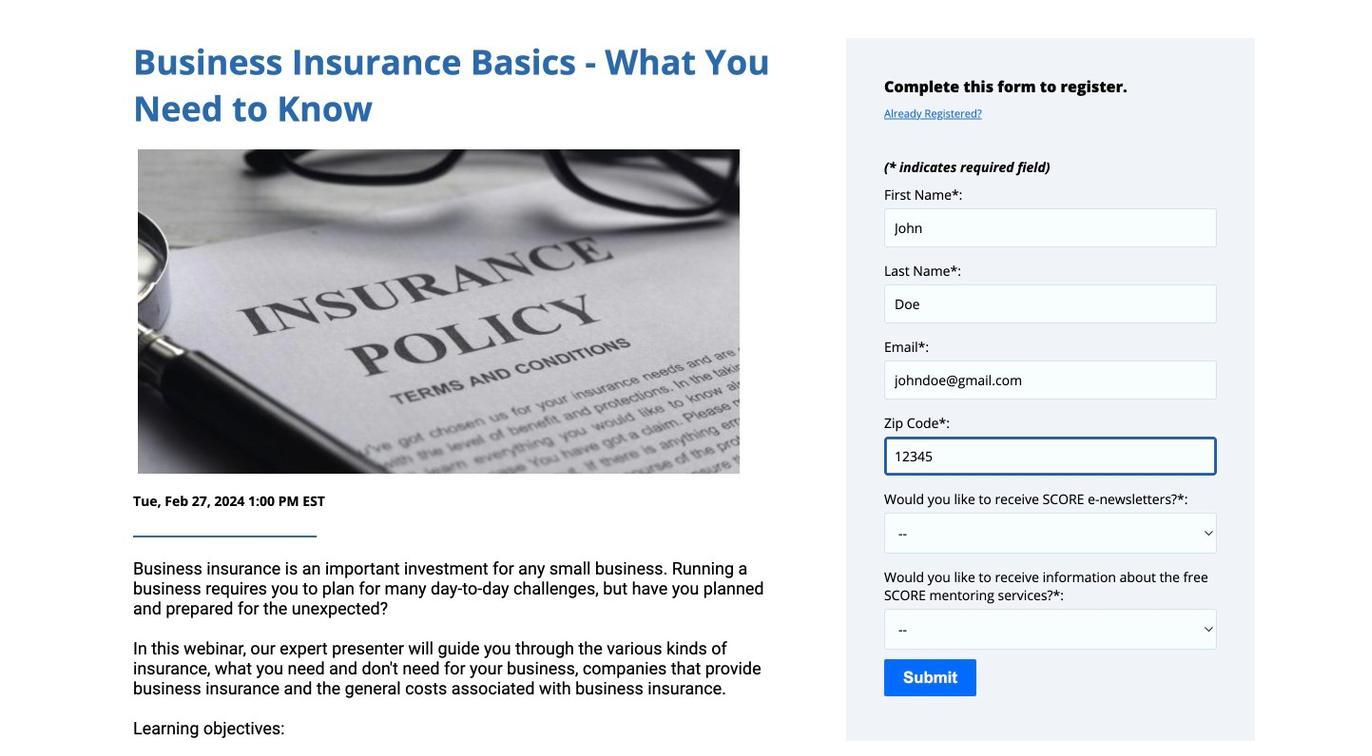 Task type: vqa. For each thing, say whether or not it's contained in the screenshot.
email field
yes



Task type: locate. For each thing, give the bounding box(es) containing it.
None text field
[[885, 208, 1218, 247]]

None submit
[[885, 659, 977, 696]]

None email field
[[885, 361, 1218, 400]]

None text field
[[885, 284, 1218, 323], [885, 437, 1218, 476], [885, 284, 1218, 323], [885, 437, 1218, 476]]



Task type: describe. For each thing, give the bounding box(es) containing it.
register for the webcast form
[[885, 38, 1218, 715]]

webcast details element
[[133, 38, 771, 741]]

none submit inside register for the webcast form
[[885, 659, 977, 696]]



